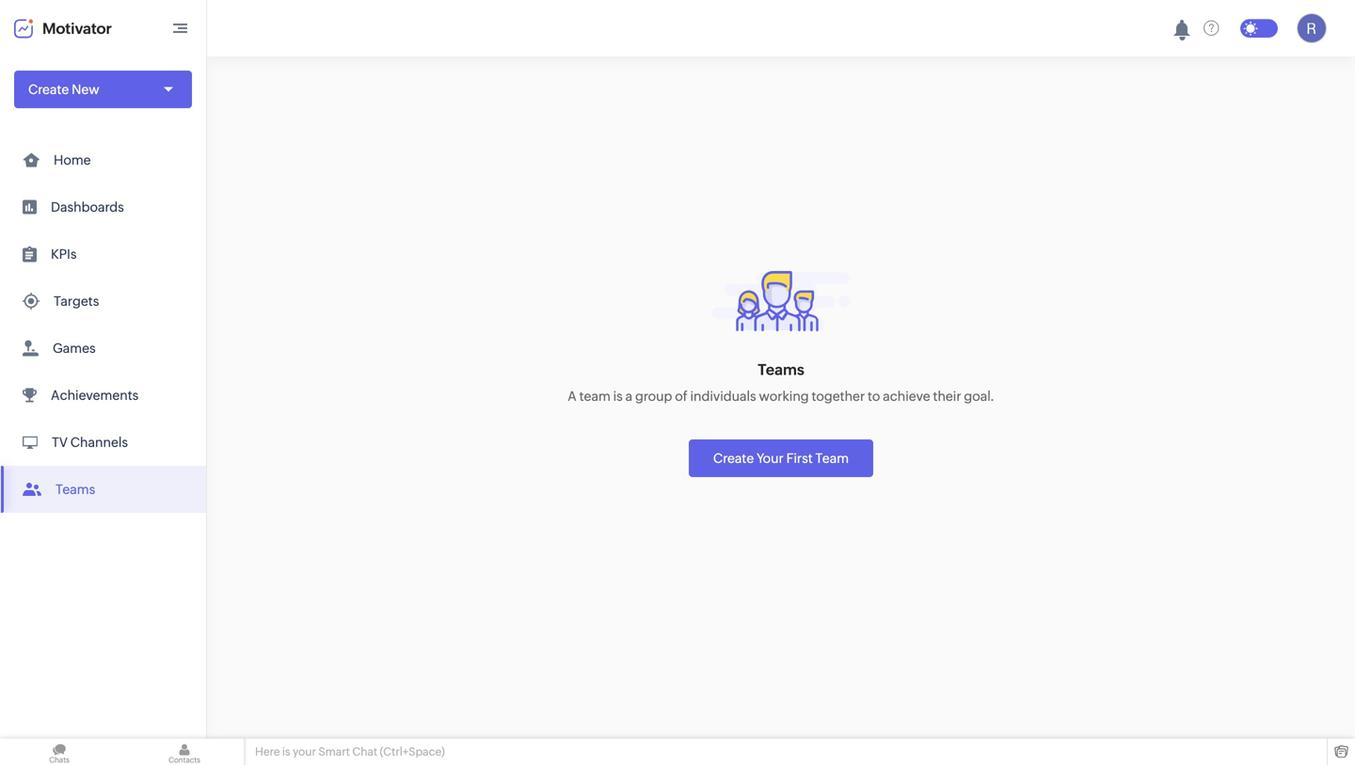 Task type: locate. For each thing, give the bounding box(es) containing it.
teams up a team is a group of individuals working together to achieve their goal.
[[758, 361, 805, 378]]

your
[[293, 745, 316, 758]]

create inside button
[[713, 451, 754, 466]]

tv channels
[[52, 435, 128, 450]]

is left a
[[613, 389, 623, 404]]

0 vertical spatial create
[[28, 82, 69, 97]]

teams
[[758, 361, 805, 378], [56, 482, 95, 497]]

chats image
[[0, 739, 119, 765]]

1 horizontal spatial teams
[[758, 361, 805, 378]]

your
[[757, 451, 784, 466]]

1 horizontal spatial create
[[713, 451, 754, 466]]

0 horizontal spatial create
[[28, 82, 69, 97]]

list containing home
[[0, 136, 206, 513]]

1 vertical spatial is
[[282, 745, 290, 758]]

list
[[0, 136, 206, 513]]

create for create your first team
[[713, 451, 754, 466]]

achieve
[[883, 389, 931, 404]]

their
[[933, 389, 961, 404]]

is
[[613, 389, 623, 404], [282, 745, 290, 758]]

create your first team
[[713, 451, 849, 466]]

create left the new
[[28, 82, 69, 97]]

create
[[28, 82, 69, 97], [713, 451, 754, 466]]

to
[[868, 389, 880, 404]]

individuals
[[690, 389, 756, 404]]

create for create new
[[28, 82, 69, 97]]

targets
[[54, 294, 99, 309]]

0 horizontal spatial teams
[[56, 482, 95, 497]]

(ctrl+space)
[[380, 745, 445, 758]]

0 vertical spatial is
[[613, 389, 623, 404]]

here
[[255, 745, 280, 758]]

dashboards
[[51, 200, 124, 215]]

tv
[[52, 435, 68, 450]]

0 horizontal spatial is
[[282, 745, 290, 758]]

motivator
[[42, 20, 112, 37]]

new
[[72, 82, 99, 97]]

kpis
[[51, 247, 77, 262]]

1 vertical spatial create
[[713, 451, 754, 466]]

of
[[675, 389, 688, 404]]

0 vertical spatial teams
[[758, 361, 805, 378]]

group
[[635, 389, 672, 404]]

teams down tv channels
[[56, 482, 95, 497]]

is left your
[[282, 745, 290, 758]]

first
[[786, 451, 813, 466]]

together
[[812, 389, 865, 404]]

user image
[[1297, 13, 1327, 43]]

here is your smart chat (ctrl+space)
[[255, 745, 445, 758]]

create left your on the right bottom of page
[[713, 451, 754, 466]]

1 horizontal spatial is
[[613, 389, 623, 404]]



Task type: vqa. For each thing, say whether or not it's contained in the screenshot.
left Create
yes



Task type: describe. For each thing, give the bounding box(es) containing it.
chat
[[352, 745, 378, 758]]

goal.
[[964, 389, 995, 404]]

a team is a group of individuals working together to achieve their goal.
[[568, 389, 995, 404]]

channels
[[70, 435, 128, 450]]

team
[[816, 451, 849, 466]]

a
[[626, 389, 633, 404]]

create your first team button
[[689, 440, 873, 477]]

contacts image
[[125, 739, 244, 765]]

1 vertical spatial teams
[[56, 482, 95, 497]]

games
[[53, 341, 96, 356]]

help image
[[1204, 20, 1220, 36]]

create new
[[28, 82, 99, 97]]

achievements
[[51, 388, 139, 403]]

team
[[579, 389, 611, 404]]

a
[[568, 389, 577, 404]]

home
[[54, 152, 91, 168]]

working
[[759, 389, 809, 404]]

smart
[[318, 745, 350, 758]]



